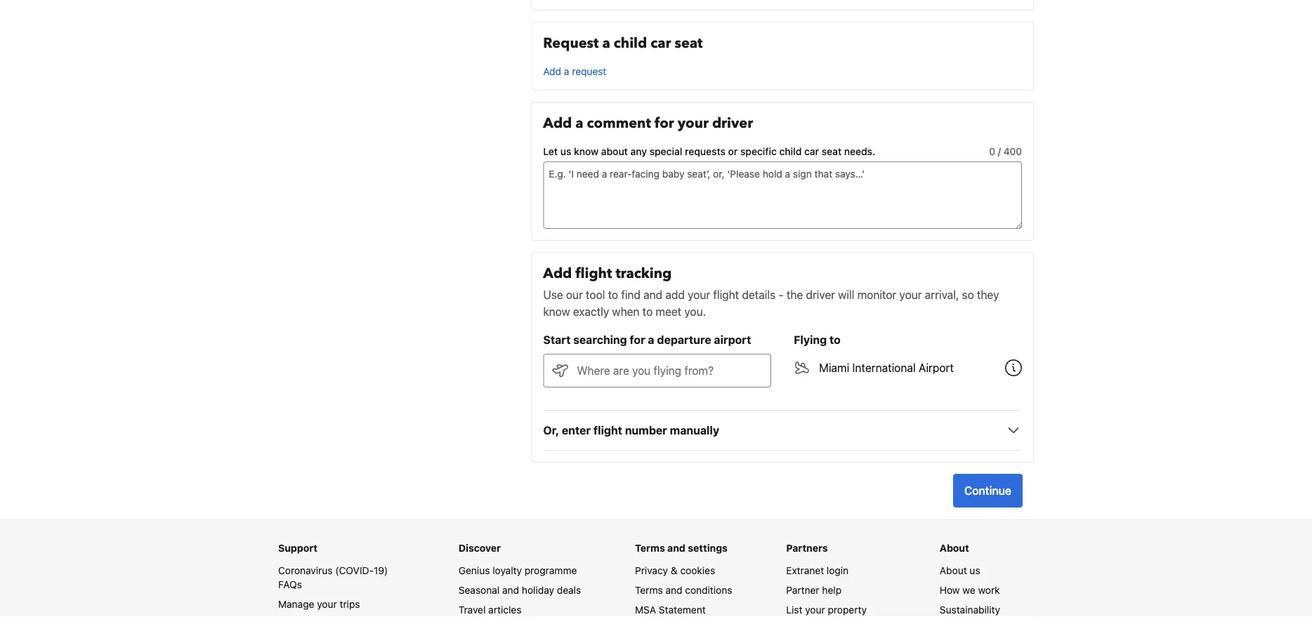 Task type: locate. For each thing, give the bounding box(es) containing it.
1 horizontal spatial driver
[[806, 288, 835, 302]]

a inside 'button'
[[564, 66, 569, 77]]

flight left details
[[713, 288, 739, 302]]

discover
[[459, 543, 501, 554]]

flight right 'enter'
[[594, 424, 622, 437]]

faqs
[[278, 579, 302, 591]]

terms up privacy
[[635, 543, 665, 554]]

details
[[742, 288, 776, 302]]

(covid-
[[335, 565, 374, 577]]

child right specific
[[779, 146, 802, 157]]

add down request
[[543, 66, 561, 77]]

request
[[572, 66, 606, 77]]

about for about us
[[940, 565, 967, 577]]

and down & at the bottom right
[[666, 585, 682, 596]]

1 vertical spatial driver
[[806, 288, 835, 302]]

miami
[[819, 361, 849, 375]]

know left about
[[574, 146, 599, 157]]

manage your trips
[[278, 599, 360, 610]]

driver up or
[[712, 114, 753, 133]]

0 vertical spatial for
[[655, 114, 674, 133]]

1 vertical spatial for
[[630, 333, 645, 347]]

1 terms from the top
[[635, 543, 665, 554]]

1 vertical spatial seat
[[822, 146, 842, 157]]

for down when
[[630, 333, 645, 347]]

or, enter flight number manually
[[543, 424, 719, 437]]

continue
[[964, 484, 1012, 498]]

0 vertical spatial know
[[574, 146, 599, 157]]

genius loyalty programme
[[459, 565, 577, 577]]

seasonal
[[459, 585, 500, 596]]

list your property link
[[786, 604, 867, 616]]

login
[[827, 565, 849, 577]]

terms and conditions link
[[635, 585, 732, 596]]

add for add a comment for your driver
[[543, 114, 572, 133]]

seasonal and holiday deals link
[[459, 585, 581, 596]]

0 vertical spatial driver
[[712, 114, 753, 133]]

0 / 400
[[989, 146, 1022, 157]]

1 vertical spatial terms
[[635, 585, 663, 596]]

child
[[614, 34, 647, 53], [779, 146, 802, 157]]

1 vertical spatial flight
[[713, 288, 739, 302]]

1 horizontal spatial to
[[643, 305, 653, 319]]

add inside 'button'
[[543, 66, 561, 77]]

1 horizontal spatial us
[[970, 565, 980, 577]]

driver left will
[[806, 288, 835, 302]]

us up how we work link
[[970, 565, 980, 577]]

and up privacy & cookies
[[667, 543, 686, 554]]

child right request
[[614, 34, 647, 53]]

terms and settings
[[635, 543, 728, 554]]

1 vertical spatial us
[[970, 565, 980, 577]]

they
[[977, 288, 999, 302]]

us right let
[[560, 146, 571, 157]]

0 horizontal spatial seat
[[675, 34, 703, 53]]

0 vertical spatial terms
[[635, 543, 665, 554]]

extranet
[[786, 565, 824, 577]]

0 horizontal spatial child
[[614, 34, 647, 53]]

sustainability
[[940, 604, 1000, 616]]

work
[[978, 585, 1000, 596]]

and down loyalty
[[502, 585, 519, 596]]

0 vertical spatial add
[[543, 66, 561, 77]]

a up the request
[[602, 34, 610, 53]]

a left comment
[[575, 114, 583, 133]]

loyalty
[[493, 565, 522, 577]]

0 vertical spatial about
[[940, 543, 969, 554]]

a left the request
[[564, 66, 569, 77]]

add up let
[[543, 114, 572, 133]]

about up how
[[940, 565, 967, 577]]

msa
[[635, 604, 656, 616]]

add a comment for your driver
[[543, 114, 753, 133]]

to
[[608, 288, 618, 302], [643, 305, 653, 319], [830, 333, 841, 347]]

2 add from the top
[[543, 114, 572, 133]]

genius loyalty programme link
[[459, 565, 577, 577]]

0 vertical spatial to
[[608, 288, 618, 302]]

continue button
[[953, 474, 1023, 508]]

genius
[[459, 565, 490, 577]]

or
[[728, 146, 738, 157]]

to right tool on the top of the page
[[608, 288, 618, 302]]

2 vertical spatial flight
[[594, 424, 622, 437]]

about
[[601, 146, 628, 157]]

and
[[644, 288, 663, 302], [667, 543, 686, 554], [502, 585, 519, 596], [666, 585, 682, 596]]

request a child car seat
[[543, 34, 703, 53]]

travel
[[459, 604, 486, 616]]

extranet login link
[[786, 565, 849, 577]]

or,
[[543, 424, 559, 437]]

know down use
[[543, 305, 570, 319]]

number
[[625, 424, 667, 437]]

or, enter flight number manually button
[[543, 422, 1022, 439]]

2 vertical spatial add
[[543, 264, 572, 283]]

flight inside dropdown button
[[594, 424, 622, 437]]

us
[[560, 146, 571, 157], [970, 565, 980, 577]]

airport
[[714, 333, 751, 347]]

1 about from the top
[[940, 543, 969, 554]]

add
[[543, 66, 561, 77], [543, 114, 572, 133], [543, 264, 572, 283]]

0 vertical spatial us
[[560, 146, 571, 157]]

flight
[[575, 264, 612, 283], [713, 288, 739, 302], [594, 424, 622, 437]]

msa statement link
[[635, 604, 706, 616]]

for up special
[[655, 114, 674, 133]]

will
[[838, 288, 854, 302]]

0 vertical spatial child
[[614, 34, 647, 53]]

1 horizontal spatial seat
[[822, 146, 842, 157]]

statement
[[659, 604, 706, 616]]

and for terms and conditions
[[666, 585, 682, 596]]

privacy
[[635, 565, 668, 577]]

help
[[822, 585, 842, 596]]

know
[[574, 146, 599, 157], [543, 305, 570, 319]]

the
[[787, 288, 803, 302]]

car
[[651, 34, 671, 53], [804, 146, 819, 157]]

to left meet
[[643, 305, 653, 319]]

searching
[[573, 333, 627, 347]]

a for request
[[564, 66, 569, 77]]

19)
[[374, 565, 388, 577]]

sustainability link
[[940, 604, 1000, 616]]

E.g. 'I need a rear-facing baby seat', or, 'Please hold a sign that says…' text field
[[543, 162, 1022, 229]]

terms
[[635, 543, 665, 554], [635, 585, 663, 596]]

add up use
[[543, 264, 572, 283]]

terms for terms and settings
[[635, 543, 665, 554]]

1 vertical spatial about
[[940, 565, 967, 577]]

1 vertical spatial add
[[543, 114, 572, 133]]

and left add
[[644, 288, 663, 302]]

how we work
[[940, 585, 1000, 596]]

1 horizontal spatial car
[[804, 146, 819, 157]]

&
[[671, 565, 678, 577]]

2 about from the top
[[940, 565, 967, 577]]

2 vertical spatial to
[[830, 333, 841, 347]]

0 horizontal spatial us
[[560, 146, 571, 157]]

list
[[786, 604, 803, 616]]

0 horizontal spatial know
[[543, 305, 570, 319]]

find
[[621, 288, 641, 302]]

flight up tool on the top of the page
[[575, 264, 612, 283]]

your up requests
[[678, 114, 709, 133]]

flying
[[794, 333, 827, 347]]

1 add from the top
[[543, 66, 561, 77]]

0 horizontal spatial driver
[[712, 114, 753, 133]]

a for child
[[602, 34, 610, 53]]

travel articles link
[[459, 604, 522, 616]]

terms and conditions
[[635, 585, 732, 596]]

1 horizontal spatial know
[[574, 146, 599, 157]]

0 vertical spatial car
[[651, 34, 671, 53]]

3 add from the top
[[543, 264, 572, 283]]

/
[[998, 146, 1001, 157]]

2 horizontal spatial to
[[830, 333, 841, 347]]

let
[[543, 146, 558, 157]]

1 horizontal spatial child
[[779, 146, 802, 157]]

2 terms from the top
[[635, 585, 663, 596]]

1 vertical spatial know
[[543, 305, 570, 319]]

about up about us
[[940, 543, 969, 554]]

1 vertical spatial child
[[779, 146, 802, 157]]

to right flying
[[830, 333, 841, 347]]

seat
[[675, 34, 703, 53], [822, 146, 842, 157]]

coronavirus
[[278, 565, 333, 577]]

terms down privacy
[[635, 585, 663, 596]]

exactly
[[573, 305, 609, 319]]

Where are you flying from? field
[[569, 354, 771, 388]]



Task type: describe. For each thing, give the bounding box(es) containing it.
0 horizontal spatial for
[[630, 333, 645, 347]]

extranet login
[[786, 565, 849, 577]]

and inside add flight tracking use our tool to find and add your flight details - the driver will monitor your arrival, so they know exactly when to meet you.
[[644, 288, 663, 302]]

0 vertical spatial seat
[[675, 34, 703, 53]]

requests
[[685, 146, 726, 157]]

msa statement
[[635, 604, 706, 616]]

support
[[278, 543, 318, 554]]

tracking
[[616, 264, 672, 283]]

trips
[[340, 599, 360, 610]]

specific
[[740, 146, 777, 157]]

flying to
[[794, 333, 841, 347]]

0 vertical spatial flight
[[575, 264, 612, 283]]

comment
[[587, 114, 651, 133]]

privacy & cookies link
[[635, 565, 715, 577]]

0 horizontal spatial car
[[651, 34, 671, 53]]

about us link
[[940, 565, 980, 577]]

international
[[852, 361, 916, 375]]

use
[[543, 288, 563, 302]]

miami international airport
[[819, 361, 954, 375]]

start searching for a departure airport
[[543, 333, 751, 347]]

partner help link
[[786, 585, 842, 596]]

articles
[[488, 604, 522, 616]]

seasonal and holiday deals
[[459, 585, 581, 596]]

terms for terms and conditions
[[635, 585, 663, 596]]

conditions
[[685, 585, 732, 596]]

start
[[543, 333, 571, 347]]

add a request
[[543, 66, 606, 77]]

your left arrival,
[[899, 288, 922, 302]]

holiday
[[522, 585, 554, 596]]

privacy & cookies
[[635, 565, 715, 577]]

when
[[612, 305, 640, 319]]

property
[[828, 604, 867, 616]]

monitor
[[857, 288, 897, 302]]

our
[[566, 288, 583, 302]]

partner
[[786, 585, 820, 596]]

settings
[[688, 543, 728, 554]]

departure
[[657, 333, 711, 347]]

a for comment
[[575, 114, 583, 133]]

your down the partner help
[[805, 604, 825, 616]]

1 horizontal spatial for
[[655, 114, 674, 133]]

travel articles
[[459, 604, 522, 616]]

manage
[[278, 599, 314, 610]]

deals
[[557, 585, 581, 596]]

1 vertical spatial car
[[804, 146, 819, 157]]

request
[[543, 34, 599, 53]]

we
[[963, 585, 976, 596]]

coronavirus (covid-19) faqs link
[[278, 565, 388, 591]]

arrival,
[[925, 288, 959, 302]]

know inside add flight tracking use our tool to find and add your flight details - the driver will monitor your arrival, so they know exactly when to meet you.
[[543, 305, 570, 319]]

list your property
[[786, 604, 867, 616]]

a left departure at the right of the page
[[648, 333, 654, 347]]

special
[[650, 146, 682, 157]]

driver inside add flight tracking use our tool to find and add your flight details - the driver will monitor your arrival, so they know exactly when to meet you.
[[806, 288, 835, 302]]

and for terms and settings
[[667, 543, 686, 554]]

add
[[666, 288, 685, 302]]

airport
[[919, 361, 954, 375]]

manage your trips link
[[278, 599, 360, 610]]

1 vertical spatial to
[[643, 305, 653, 319]]

tool
[[586, 288, 605, 302]]

add for add a request
[[543, 66, 561, 77]]

you.
[[684, 305, 706, 319]]

us for let
[[560, 146, 571, 157]]

about for about
[[940, 543, 969, 554]]

your up you.
[[688, 288, 710, 302]]

needs.
[[844, 146, 876, 157]]

0
[[989, 146, 995, 157]]

your left trips
[[317, 599, 337, 610]]

cookies
[[680, 565, 715, 577]]

partners
[[786, 543, 828, 554]]

-
[[779, 288, 784, 302]]

about us
[[940, 565, 980, 577]]

0 horizontal spatial to
[[608, 288, 618, 302]]

any
[[630, 146, 647, 157]]

enter
[[562, 424, 591, 437]]

coronavirus (covid-19) faqs
[[278, 565, 388, 591]]

us for about
[[970, 565, 980, 577]]

meet
[[656, 305, 682, 319]]

and for seasonal and holiday deals
[[502, 585, 519, 596]]

add a request button
[[543, 65, 606, 79]]

manually
[[670, 424, 719, 437]]

programme
[[525, 565, 577, 577]]

how we work link
[[940, 585, 1000, 596]]

add inside add flight tracking use our tool to find and add your flight details - the driver will monitor your arrival, so they know exactly when to meet you.
[[543, 264, 572, 283]]

let us know about any special requests or specific child car seat needs.
[[543, 146, 876, 157]]

400
[[1004, 146, 1022, 157]]

so
[[962, 288, 974, 302]]

how
[[940, 585, 960, 596]]



Task type: vqa. For each thing, say whether or not it's contained in the screenshot.


